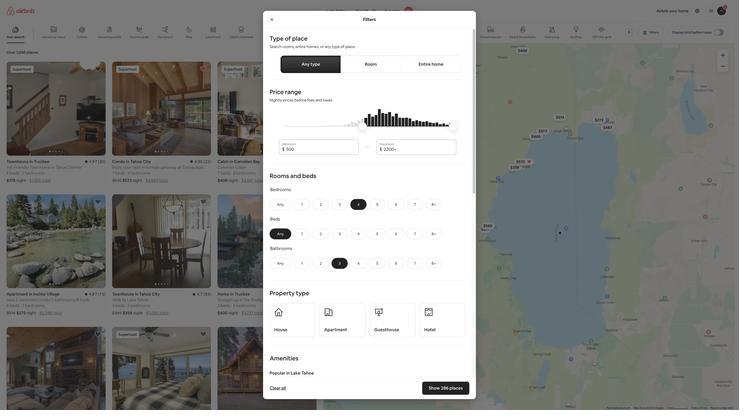 Task type: vqa. For each thing, say whether or not it's contained in the screenshot.
Finish Link
no



Task type: locate. For each thing, give the bounding box(es) containing it.
of for type
[[285, 35, 291, 42]]

8+ element
[[432, 202, 437, 207], [432, 232, 437, 237], [432, 261, 437, 266]]

cabins
[[77, 35, 87, 39]]

walk
[[112, 298, 121, 303]]

0 vertical spatial any button
[[270, 199, 292, 210]]

(30)
[[98, 159, 106, 164]]

8+ button for bedrooms
[[426, 199, 442, 210]]

1 horizontal spatial apartment
[[325, 328, 348, 333]]

2 6 button from the top
[[389, 229, 405, 240]]

2 vertical spatial 8+ element
[[432, 261, 437, 266]]

2 3 button from the top
[[332, 229, 348, 240]]

0 vertical spatial 1
[[302, 202, 303, 207]]

4 button
[[351, 199, 367, 210], [351, 229, 367, 240], [351, 258, 367, 269]]

1 for bathrooms
[[302, 261, 303, 266]]

0 vertical spatial 5 button
[[370, 199, 386, 210]]

2 vertical spatial 7 button
[[407, 258, 424, 269]]

home up snuggle
[[218, 292, 230, 297]]

entire home button
[[401, 56, 462, 73]]

amazing for amazing views
[[42, 35, 56, 39]]

1 vertical spatial $514
[[7, 311, 15, 316]]

0 horizontal spatial truckee
[[34, 159, 49, 164]]

0 horizontal spatial type
[[296, 290, 309, 298]]

7 inside 7 beds · 4 bedrooms $635 $572 night · $4,964 total
[[112, 171, 114, 176]]

amazing left 'pools'
[[98, 35, 112, 39]]

in inside filters dialog
[[287, 371, 290, 377]]

2 horizontal spatial lake
[[327, 8, 335, 13]]

apartment inside apartment button
[[325, 328, 348, 333]]

1 4 button from the top
[[351, 199, 367, 210]]

1 horizontal spatial taxes
[[704, 30, 713, 35]]

7 for bathrooms
[[414, 261, 417, 266]]

1 vertical spatial 6 button
[[389, 229, 405, 240]]

total right $1,655
[[42, 178, 51, 183]]

6 button for beds
[[389, 229, 405, 240]]

2 button for beds
[[313, 229, 329, 240]]

entire
[[419, 61, 431, 67]]

in inside cabin in carnelian bay coleman cabin 7 beds · 3 bedrooms $400 night · $3,547 total
[[230, 159, 233, 164]]

1 button
[[294, 199, 310, 210], [294, 229, 310, 240], [294, 258, 310, 269]]

3
[[233, 171, 235, 176], [339, 202, 341, 207], [339, 232, 341, 237], [339, 261, 341, 266], [128, 304, 130, 309], [218, 304, 220, 309], [233, 304, 236, 309]]

1 1 button from the top
[[294, 199, 310, 210]]

your
[[7, 35, 14, 39]]

2 vertical spatial 8+
[[432, 261, 437, 266]]

nightly
[[270, 98, 282, 103]]

taxes
[[704, 30, 713, 35], [323, 98, 333, 103]]

3 1 button from the top
[[294, 258, 310, 269]]

0 horizontal spatial and
[[291, 172, 301, 180]]

2 vertical spatial 8+ button
[[426, 258, 442, 269]]

2 vertical spatial 1 button
[[294, 258, 310, 269]]

any for 2nd the any element
[[277, 232, 284, 237]]

1 for bedrooms
[[302, 202, 303, 207]]

type right 'any'
[[332, 44, 340, 49]]

2 any element from the top
[[276, 232, 286, 237]]

any down bathrooms
[[277, 261, 284, 266]]

2 8+ from the top
[[432, 232, 437, 237]]

townhouse up the friendly
[[7, 159, 29, 164]]

0 vertical spatial type
[[332, 44, 340, 49]]

beds down pet
[[10, 171, 19, 176]]

7 button
[[407, 199, 424, 210], [407, 229, 424, 240], [407, 258, 424, 269]]

0 vertical spatial $359
[[511, 165, 520, 170]]

1 horizontal spatial city
[[152, 292, 160, 297]]

$3,080
[[146, 311, 159, 316]]

2 vertical spatial type
[[296, 290, 309, 298]]

truckee inside townhouse in truckee pet friendly townhome in tahoe donner 5 beds · 2 bedrooms $179 night · $1,655 total
[[34, 159, 49, 164]]

night left $3,547
[[229, 178, 238, 183]]

taxes inside display total before taxes "button"
[[704, 30, 713, 35]]

2 vertical spatial 6 button
[[389, 258, 405, 269]]

city up 7 beds · 4 bedrooms $635 $572 night · $4,964 total
[[143, 159, 151, 164]]

3 button for bedrooms
[[332, 199, 348, 210]]

0 vertical spatial truckee
[[34, 159, 49, 164]]

1 vertical spatial and
[[291, 172, 301, 180]]

3 7 button from the top
[[407, 258, 424, 269]]

night inside townhouse in tahoe city walk to lake tahoe 4 beds · 3 bedrooms $399 $359 night · $3,080 total
[[133, 311, 143, 316]]

townhouse inside townhouse in truckee pet friendly townhome in tahoe donner 5 beds · 2 bedrooms $179 night · $1,655 total
[[7, 159, 29, 164]]

· down coleman
[[231, 171, 232, 176]]

any down bedrooms
[[277, 202, 284, 207]]

bed
[[510, 35, 516, 39]]

0 vertical spatial lake
[[327, 8, 335, 13]]

1 vertical spatial city
[[152, 292, 160, 297]]

condo/2
[[38, 298, 54, 303]]

night left $4,964
[[133, 178, 142, 183]]

village
[[47, 292, 60, 297]]

1 horizontal spatial of
[[341, 44, 345, 49]]

1 vertical spatial 5 button
[[370, 229, 386, 240]]

of for terms
[[700, 407, 703, 410]]

apartment up 2-
[[7, 292, 28, 297]]

0 horizontal spatial $359
[[123, 311, 132, 316]]

4.7 out of 5 average rating,  93 reviews image
[[193, 292, 211, 297]]

0 vertical spatial 7 button
[[407, 199, 424, 210]]

1 8+ element from the top
[[432, 202, 437, 207]]

1 2 button from the top
[[313, 199, 329, 210]]

beds inside home in truckee snuggle up in the shelby bear lair mountain home 3 beds · 3 bedrooms $400 night · $3,737 total
[[221, 304, 230, 309]]

bedroom
[[19, 298, 37, 303]]

beds up $635
[[115, 171, 125, 176]]

3 4 button from the top
[[351, 258, 367, 269]]

beds
[[10, 171, 19, 176], [115, 171, 125, 176], [221, 171, 230, 176], [303, 172, 317, 180], [80, 298, 90, 303], [10, 304, 19, 309], [115, 304, 125, 309], [221, 304, 230, 309]]

total inside "apartment in incline village new 2-bedroom condo/2 bathrooms/6 beds 6 beds · 2 bedrooms $514 $273 night · $2,048 total"
[[53, 311, 62, 316]]

bedrooms down the
[[236, 304, 256, 309]]

type inside button
[[311, 61, 320, 67]]

1 vertical spatial $572
[[123, 178, 132, 183]]

2 horizontal spatial type
[[332, 44, 340, 49]]

1 vertical spatial before
[[295, 98, 307, 103]]

in inside "apartment in incline village new 2-bedroom condo/2 bathrooms/6 beds 6 beds · 2 bedrooms $514 $273 night · $2,048 total"
[[29, 292, 32, 297]]

$4,964 total button
[[146, 178, 168, 183]]

night left $3,080
[[133, 311, 143, 316]]

townhouse
[[7, 159, 29, 164], [112, 292, 134, 297]]

any element for bedrooms
[[276, 202, 286, 207]]

taxes inside price range nightly prices before fees and taxes
[[323, 98, 333, 103]]

to
[[122, 298, 126, 303]]

1 8+ button from the top
[[426, 199, 442, 210]]

0 horizontal spatial $ text field
[[287, 147, 356, 152]]

2 1 button from the top
[[294, 229, 310, 240]]

0 vertical spatial rooms
[[265, 35, 275, 39]]

in for apartment in incline village new 2-bedroom condo/2 bathrooms/6 beds 6 beds · 2 bedrooms $514 $273 night · $2,048 total
[[29, 292, 32, 297]]

truckee up townhome on the left top
[[34, 159, 49, 164]]

3 1 from the top
[[302, 261, 303, 266]]

1 vertical spatial 1
[[302, 232, 303, 237]]

bay
[[253, 159, 260, 164]]

total right $4,964
[[159, 178, 168, 183]]

any button down bathrooms
[[270, 258, 292, 269]]

bedrooms inside townhouse in truckee pet friendly townhome in tahoe donner 5 beds · 2 bedrooms $179 night · $1,655 total
[[25, 171, 45, 176]]

$400 inside $359 $400
[[518, 48, 528, 53]]

2 vertical spatial 3 button
[[332, 258, 348, 269]]

a
[[720, 407, 722, 410]]

places for over 1,000 places
[[27, 50, 38, 55]]

apartment inside "apartment in incline village new 2-bedroom condo/2 bathrooms/6 beds 6 beds · 2 bedrooms $514 $273 night · $2,048 total"
[[7, 292, 28, 297]]

place.
[[346, 44, 356, 49]]

total inside home in truckee snuggle up in the shelby bear lair mountain home 3 beds · 3 bedrooms $400 night · $3,737 total
[[255, 311, 263, 316]]

0 horizontal spatial home
[[218, 292, 230, 297]]

0 horizontal spatial taxes
[[323, 98, 333, 103]]

2 inside button
[[668, 407, 669, 410]]

1 vertical spatial 7 button
[[407, 229, 424, 240]]

cabin up coleman
[[218, 159, 229, 164]]

in for home in truckee snuggle up in the shelby bear lair mountain home 3 beds · 3 bedrooms $400 night · $3,737 total
[[230, 292, 234, 297]]

total right $3,080
[[160, 311, 169, 316]]

3 8+ button from the top
[[426, 258, 442, 269]]

night inside 7 beds · 4 bedrooms $635 $572 night · $4,964 total
[[133, 178, 142, 183]]

$635
[[112, 178, 122, 183]]

1 horizontal spatial $514
[[556, 115, 565, 120]]

2 vertical spatial 4 button
[[351, 258, 367, 269]]

total right "$3,737"
[[255, 311, 263, 316]]

hotel button
[[420, 304, 466, 338]]

5 button for bathrooms
[[370, 258, 386, 269]]

1 vertical spatial lake
[[127, 298, 136, 303]]

6 inside "apartment in incline village new 2-bedroom condo/2 bathrooms/6 beds 6 beds · 2 bedrooms $514 $273 night · $2,048 total"
[[7, 304, 9, 309]]

group
[[0, 22, 636, 43], [7, 62, 106, 156], [112, 62, 211, 156], [218, 62, 416, 156], [7, 195, 106, 289], [112, 195, 211, 289], [218, 195, 317, 289], [7, 328, 106, 411], [112, 328, 211, 411], [218, 328, 317, 411]]

&
[[517, 35, 519, 39]]

1 horizontal spatial $273
[[595, 118, 604, 123]]

2 vertical spatial of
[[700, 407, 703, 410]]

search
[[270, 44, 282, 49]]

0 horizontal spatial townhouse
[[7, 159, 29, 164]]

3 2 button from the top
[[313, 258, 329, 269]]

$1,655
[[29, 178, 41, 183]]

1 vertical spatial 8+ element
[[432, 232, 437, 237]]

0 horizontal spatial of
[[285, 35, 291, 42]]

rooms up bedrooms
[[270, 172, 289, 180]]

city inside townhouse in tahoe city walk to lake tahoe 4 beds · 3 bedrooms $399 $359 night · $3,080 total
[[152, 292, 160, 297]]

1 horizontal spatial amazing
[[98, 35, 112, 39]]

truckee for townhome
[[34, 159, 49, 164]]

in inside townhouse in tahoe city walk to lake tahoe 4 beds · 3 bedrooms $399 $359 night · $3,080 total
[[135, 292, 139, 297]]

add to wishlist: cabin in homewood image
[[306, 332, 313, 338]]

home
[[218, 292, 230, 297], [300, 298, 312, 303]]

lair
[[274, 298, 281, 303]]

of left use
[[700, 407, 703, 410]]

the-
[[599, 35, 606, 39]]

1 3 button from the top
[[332, 199, 348, 210]]

total right $3,547
[[255, 178, 264, 183]]

before left "fees"
[[295, 98, 307, 103]]

any button up bathrooms
[[270, 229, 292, 240]]

0 horizontal spatial $273
[[16, 311, 26, 316]]

3 any element from the top
[[276, 261, 286, 266]]

0 horizontal spatial $514
[[7, 311, 15, 316]]

$273 button
[[593, 116, 607, 124]]

1 vertical spatial $359
[[123, 311, 132, 316]]

1 vertical spatial type
[[311, 61, 320, 67]]

places
[[27, 50, 38, 55], [450, 386, 463, 392]]

beds down walk
[[115, 304, 125, 309]]

4.97 out of 5 average rating,  30 reviews image
[[85, 159, 106, 164]]

–
[[370, 8, 371, 13]]

0 vertical spatial city
[[143, 159, 151, 164]]

bedrooms inside home in truckee snuggle up in the shelby bear lair mountain home 3 beds · 3 bedrooms $400 night · $3,737 total
[[236, 304, 256, 309]]

None search field
[[320, 4, 416, 17]]

1 horizontal spatial and
[[316, 98, 323, 103]]

0 vertical spatial 8+ element
[[432, 202, 437, 207]]

any element down bathrooms
[[276, 261, 286, 266]]

1 vertical spatial rooms
[[270, 172, 289, 180]]

2 8+ button from the top
[[426, 229, 442, 240]]

1 vertical spatial any button
[[270, 229, 292, 240]]

4 button for bathrooms
[[351, 258, 367, 269]]

1 8+ from the top
[[432, 202, 437, 207]]

(34)
[[309, 159, 317, 164]]

places right 286
[[450, 386, 463, 392]]

tahoe
[[336, 8, 347, 13], [130, 159, 142, 164], [56, 165, 67, 170], [139, 292, 151, 297], [137, 298, 148, 303], [302, 371, 314, 377]]

6 button
[[389, 199, 405, 210], [389, 229, 405, 240], [389, 258, 405, 269]]

tahoe inside filters dialog
[[302, 371, 314, 377]]

0 vertical spatial of
[[285, 35, 291, 42]]

0 vertical spatial $572
[[517, 160, 526, 165]]

report
[[711, 407, 720, 410]]

total inside cabin in carnelian bay coleman cabin 7 beds · 3 bedrooms $400 night · $3,547 total
[[255, 178, 264, 183]]

beds inside cabin in carnelian bay coleman cabin 7 beds · 3 bedrooms $400 night · $3,547 total
[[221, 171, 230, 176]]

guesthouse
[[375, 328, 400, 333]]

1 horizontal spatial lake
[[291, 371, 301, 377]]

5
[[7, 171, 9, 176], [377, 202, 379, 207], [377, 232, 379, 237], [377, 261, 379, 266]]

beds down the 4.53 (34)
[[303, 172, 317, 180]]

1 horizontal spatial townhouse
[[112, 292, 134, 297]]

8+ button for bathrooms
[[426, 258, 442, 269]]

in for cabin in carnelian bay coleman cabin 7 beds · 3 bedrooms $400 night · $3,547 total
[[230, 159, 233, 164]]

1 7 button from the top
[[407, 199, 424, 210]]

total right 'display'
[[685, 30, 692, 35]]

night right $179
[[16, 178, 26, 183]]

$273 up $487 button
[[595, 118, 604, 123]]

0 horizontal spatial apartment
[[7, 292, 28, 297]]

7
[[112, 171, 114, 176], [218, 171, 220, 176], [414, 202, 417, 207], [414, 232, 417, 237], [414, 261, 417, 266]]

4 for 4 button for beds
[[358, 232, 360, 237]]

any element down bedrooms
[[276, 202, 286, 207]]

3 6 button from the top
[[389, 258, 405, 269]]

zoom out image
[[722, 64, 726, 69]]

townhouse inside townhouse in tahoe city walk to lake tahoe 4 beds · 3 bedrooms $399 $359 night · $3,080 total
[[112, 292, 134, 297]]

townhouse up to
[[112, 292, 134, 297]]

$572 inside $572 button
[[517, 160, 526, 165]]

lake
[[327, 8, 335, 13], [127, 298, 136, 303], [291, 371, 301, 377]]

beds down coleman
[[221, 171, 230, 176]]

1 horizontal spatial $
[[380, 147, 383, 152]]

and right "fees"
[[316, 98, 323, 103]]

1 horizontal spatial home
[[300, 298, 312, 303]]

beds inside 7 beds · 4 bedrooms $635 $572 night · $4,964 total
[[115, 171, 125, 176]]

0 vertical spatial before
[[693, 30, 704, 35]]

7 beds · 4 bedrooms $635 $572 night · $4,964 total
[[112, 171, 168, 183]]

night inside home in truckee snuggle up in the shelby bear lair mountain home 3 beds · 3 bedrooms $400 night · $3,737 total
[[229, 311, 238, 316]]

any for the any element associated with bedrooms
[[277, 202, 284, 207]]

0 vertical spatial any element
[[276, 202, 286, 207]]

night inside cabin in carnelian bay coleman cabin 7 beds · 3 bedrooms $400 night · $3,547 total
[[229, 178, 238, 183]]

any for the any element related to bathrooms
[[277, 261, 284, 266]]

any element up bathrooms
[[276, 232, 286, 237]]

2 vertical spatial 2 button
[[313, 258, 329, 269]]

7 button for bathrooms
[[407, 258, 424, 269]]

add to wishlist: townhouse in truckee image
[[95, 66, 101, 72]]

0 horizontal spatial amazing
[[42, 35, 56, 39]]

amazing left views
[[42, 35, 56, 39]]

truckee
[[34, 159, 49, 164], [235, 292, 250, 297]]

1 5 button from the top
[[370, 199, 386, 210]]

before
[[693, 30, 704, 35], [295, 98, 307, 103]]

0 horizontal spatial $572
[[123, 178, 132, 183]]

$977
[[539, 129, 548, 134]]

type inside type of place search rooms, entire homes, or any type of place.
[[332, 44, 340, 49]]

$514 inside button
[[556, 115, 565, 120]]

4
[[127, 171, 130, 176], [358, 202, 360, 207], [358, 232, 360, 237], [358, 261, 360, 266], [112, 304, 115, 309]]

total
[[685, 30, 692, 35], [42, 178, 51, 183], [159, 178, 168, 183], [255, 178, 264, 183], [53, 311, 62, 316], [160, 311, 169, 316], [255, 311, 263, 316]]

any element
[[276, 202, 286, 207], [276, 232, 286, 237], [276, 261, 286, 266]]

$273 down 2-
[[16, 311, 26, 316]]

$514 inside "apartment in incline village new 2-bedroom condo/2 bathrooms/6 beds 6 beds · 2 bedrooms $514 $273 night · $2,048 total"
[[7, 311, 15, 316]]

any inside tab list
[[302, 61, 310, 67]]

1 vertical spatial any element
[[276, 232, 286, 237]]

0 vertical spatial 8+
[[432, 202, 437, 207]]

beds down snuggle
[[221, 304, 230, 309]]

0 horizontal spatial cabin
[[218, 159, 229, 164]]

skiing
[[624, 35, 633, 39]]

1 vertical spatial 2 button
[[313, 229, 329, 240]]

2 $ from the left
[[380, 147, 383, 152]]

4.53 out of 5 average rating,  34 reviews image
[[296, 159, 317, 164]]

add to wishlist: cabin in carnelian bay image
[[306, 66, 313, 72]]

mountain
[[282, 298, 299, 303]]

2 1 from the top
[[302, 232, 303, 237]]

2 $ text field from the left
[[384, 147, 453, 152]]

1 vertical spatial of
[[341, 44, 345, 49]]

24
[[364, 8, 369, 13]]

2 7 button from the top
[[407, 229, 424, 240]]

0 horizontal spatial places
[[27, 50, 38, 55]]

1,000
[[16, 50, 26, 55]]

of up rooms,
[[285, 35, 291, 42]]

bedrooms up $1,655
[[25, 171, 45, 176]]

1 vertical spatial $273
[[16, 311, 26, 316]]

rooms up search
[[265, 35, 275, 39]]

4.53 (34)
[[300, 159, 317, 164]]

and down '4.53'
[[291, 172, 301, 180]]

2 vertical spatial 5 button
[[370, 258, 386, 269]]

before right 'display'
[[693, 30, 704, 35]]

8+ element for bedrooms
[[432, 202, 437, 207]]

2 8+ element from the top
[[432, 232, 437, 237]]

lake tahoe
[[327, 8, 347, 13]]

3 8+ element from the top
[[432, 261, 437, 266]]

apartment right add to wishlist: cabin in homewood icon
[[325, 328, 348, 333]]

of left place. at the left top of page
[[341, 44, 345, 49]]

add to wishlist: apartment in incline village image
[[95, 199, 101, 205]]

bedrooms up $3,080
[[131, 304, 150, 309]]

townhouse in truckee pet friendly townhome in tahoe donner 5 beds · 2 bedrooms $179 night · $1,655 total
[[7, 159, 82, 183]]

· down snuggle
[[231, 304, 232, 309]]

type down homes,
[[311, 61, 320, 67]]

0 vertical spatial 1 button
[[294, 199, 310, 210]]

1 vertical spatial 8+
[[432, 232, 437, 237]]

3 8+ from the top
[[432, 261, 437, 266]]

map
[[635, 407, 640, 410]]

1 any element from the top
[[276, 202, 286, 207]]

type for any type
[[311, 61, 320, 67]]

total right $2,048 at bottom
[[53, 311, 62, 316]]

error
[[728, 407, 734, 410]]

2 5 button from the top
[[370, 229, 386, 240]]

7 inside cabin in carnelian bay coleman cabin 7 beds · 3 bedrooms $400 night · $3,547 total
[[218, 171, 220, 176]]

0 vertical spatial $514
[[556, 115, 565, 120]]

1 vertical spatial 8+ button
[[426, 229, 442, 240]]

1 vertical spatial 3 button
[[332, 229, 348, 240]]

bedrooms up $4,964
[[131, 171, 150, 176]]

1 vertical spatial places
[[450, 386, 463, 392]]

apartment
[[7, 292, 28, 297], [325, 328, 348, 333]]

$3,737 total button
[[242, 311, 263, 316]]

night inside "apartment in incline village new 2-bedroom condo/2 bathrooms/6 beds 6 beds · 2 bedrooms $514 $273 night · $2,048 total"
[[27, 311, 36, 316]]

house button
[[270, 304, 316, 338]]

2 vertical spatial 1
[[302, 261, 303, 266]]

cabin down carnelian
[[236, 165, 247, 170]]

type up mountain
[[296, 290, 309, 298]]

1 vertical spatial townhouse
[[112, 292, 134, 297]]

8+ button for beds
[[426, 229, 442, 240]]

0 vertical spatial $400 button
[[516, 47, 530, 55]]

1 vertical spatial apartment
[[325, 328, 348, 333]]

1 any button from the top
[[270, 199, 292, 210]]

tab list containing any type
[[281, 56, 462, 73]]

rooms inside filters dialog
[[270, 172, 289, 180]]

places inside show 286 places "link"
[[450, 386, 463, 392]]

3 any button from the top
[[270, 258, 292, 269]]

0 horizontal spatial before
[[295, 98, 307, 103]]

grand
[[481, 35, 491, 39]]

none search field containing lake tahoe
[[320, 4, 416, 17]]

bedrooms up $3,547
[[236, 171, 256, 176]]

places right 1,000
[[27, 50, 38, 55]]

night down up
[[229, 311, 238, 316]]

night down bedroom
[[27, 311, 36, 316]]

keyboard shortcuts button
[[608, 407, 631, 411]]

city up $3,080 total button
[[152, 292, 160, 297]]

4.87
[[89, 292, 97, 297]]

display total before taxes
[[673, 30, 713, 35]]

cabin in carnelian bay coleman cabin 7 beds · 3 bedrooms $400 night · $3,547 total
[[218, 159, 264, 183]]

2
[[22, 171, 24, 176], [320, 202, 322, 207], [320, 232, 322, 237], [320, 261, 322, 266], [22, 304, 24, 309], [668, 407, 669, 410]]

1 button for bathrooms
[[294, 258, 310, 269]]

terms of use link
[[692, 407, 708, 410]]

0 vertical spatial and
[[316, 98, 323, 103]]

$400 down snuggle
[[218, 311, 228, 316]]

home down new place to stay icon
[[300, 298, 312, 303]]

any down 'entire'
[[302, 61, 310, 67]]

©2023
[[647, 407, 655, 410]]

over
[[7, 50, 15, 55]]

add to wishlist: home in homewood image
[[95, 332, 101, 338]]

0 horizontal spatial $
[[282, 147, 285, 152]]

remove from wishlist: condo in tahoe city image
[[200, 66, 207, 72]]

any for any type
[[302, 61, 310, 67]]

1 horizontal spatial $ text field
[[384, 147, 453, 152]]

0 horizontal spatial lake
[[127, 298, 136, 303]]

$ text field
[[287, 147, 356, 152], [384, 147, 453, 152]]

camping
[[546, 35, 560, 39]]

3 5 button from the top
[[370, 258, 386, 269]]

any up bathrooms
[[277, 232, 284, 237]]

bedrooms inside 7 beds · 4 bedrooms $635 $572 night · $4,964 total
[[131, 171, 150, 176]]

guesthouse button
[[370, 304, 416, 338]]

truckee up the
[[235, 292, 250, 297]]

2 inside "apartment in incline village new 2-bedroom condo/2 bathrooms/6 beds 6 beds · 2 bedrooms $514 $273 night · $2,048 total"
[[22, 304, 24, 309]]

2 4 button from the top
[[351, 229, 367, 240]]

keyboard
[[608, 407, 619, 410]]

52% of stays are available in the price range you selected. image
[[283, 109, 452, 142]]

and inside price range nightly prices before fees and taxes
[[316, 98, 323, 103]]

0 vertical spatial 4 button
[[351, 199, 367, 210]]

2 horizontal spatial of
[[700, 407, 703, 410]]

any button
[[270, 199, 292, 210], [270, 229, 292, 240], [270, 258, 292, 269]]

2 2 button from the top
[[313, 229, 329, 240]]

lake tahoe button
[[320, 4, 352, 17]]

the
[[244, 298, 250, 303]]

$400 down coleman
[[218, 178, 228, 183]]

$514 button
[[554, 114, 567, 121]]

$400 down bed & breakfasts
[[518, 48, 528, 53]]

pet
[[7, 165, 13, 170]]

before inside "button"
[[693, 30, 704, 35]]

1 1 from the top
[[302, 202, 303, 207]]

apartment for apartment in incline village new 2-bedroom condo/2 bathrooms/6 beds 6 beds · 2 bedrooms $514 $273 night · $2,048 total
[[7, 292, 28, 297]]

truckee inside home in truckee snuggle up in the shelby bear lair mountain home 3 beds · 3 bedrooms $400 night · $3,737 total
[[235, 292, 250, 297]]

any button for bedrooms
[[270, 199, 292, 210]]

any button down bedrooms
[[270, 199, 292, 210]]

beds
[[271, 217, 280, 222]]

bedrooms down bedroom
[[25, 304, 45, 309]]

1 vertical spatial 4 button
[[351, 229, 367, 240]]

0 vertical spatial places
[[27, 50, 38, 55]]

show 286 places link
[[423, 383, 470, 396]]

rooms for rooms and beds
[[270, 172, 289, 180]]

2 button
[[313, 199, 329, 210], [313, 229, 329, 240], [313, 258, 329, 269]]

6
[[385, 8, 387, 13], [396, 202, 398, 207], [396, 232, 398, 237], [396, 261, 398, 266], [7, 304, 9, 309]]

1 vertical spatial taxes
[[323, 98, 333, 103]]

1 horizontal spatial type
[[311, 61, 320, 67]]

1 6 button from the top
[[389, 199, 405, 210]]

· left "$3,737"
[[239, 311, 240, 316]]

1 vertical spatial 1 button
[[294, 229, 310, 240]]

tab list
[[281, 56, 462, 73]]

range
[[285, 88, 302, 96]]

or
[[321, 44, 324, 49]]



Task type: describe. For each thing, give the bounding box(es) containing it.
group containing amazing views
[[0, 22, 636, 43]]

$400 down $977
[[532, 134, 541, 139]]

· down the condo in tahoe city
[[126, 171, 127, 176]]

31
[[372, 8, 376, 13]]

in for condo in tahoe city
[[126, 159, 130, 164]]

bedrooms inside "apartment in incline village new 2-bedroom condo/2 bathrooms/6 beds 6 beds · 2 bedrooms $514 $273 night · $2,048 total"
[[25, 304, 45, 309]]

design
[[289, 35, 299, 39]]

3 button for beds
[[332, 229, 348, 240]]

$273 inside "apartment in incline village new 2-bedroom condo/2 bathrooms/6 beds 6 beds · 2 bedrooms $514 $273 night · $2,048 total"
[[16, 311, 26, 316]]

townhouse in tahoe city walk to lake tahoe 4 beds · 3 bedrooms $399 $359 night · $3,080 total
[[112, 292, 169, 316]]

4 for third 4 button from the bottom
[[358, 202, 360, 207]]

grand pianos
[[481, 35, 501, 39]]

3 inside townhouse in tahoe city walk to lake tahoe 4 beds · 3 bedrooms $399 $359 night · $3,080 total
[[128, 304, 130, 309]]

pools
[[113, 35, 121, 39]]

$179
[[7, 178, 15, 183]]

4 button for beds
[[351, 229, 367, 240]]

4.87 out of 5 average rating,  15 reviews image
[[85, 292, 106, 297]]

$2,048 total button
[[39, 311, 62, 316]]

pianos
[[491, 35, 501, 39]]

home in truckee snuggle up in the shelby bear lair mountain home 3 beds · 3 bedrooms $400 night · $3,737 total
[[218, 292, 312, 316]]

room button
[[341, 56, 402, 73]]

4.87 (15)
[[89, 292, 106, 297]]

· down to
[[126, 304, 127, 309]]

8+ for bedrooms
[[432, 202, 437, 207]]

bedrooms inside cabin in carnelian bay coleman cabin 7 beds · 3 bedrooms $400 night · $3,547 total
[[236, 171, 256, 176]]

in for popular in lake tahoe
[[287, 371, 290, 377]]

map data ©2023 google
[[635, 407, 665, 410]]

1 vertical spatial $400 button
[[529, 133, 544, 141]]

beds inside townhouse in tahoe city walk to lake tahoe 4 beds · 3 bedrooms $399 $359 night · $3,080 total
[[115, 304, 125, 309]]

before inside price range nightly prices before fees and taxes
[[295, 98, 307, 103]]

$600 button
[[518, 158, 533, 166]]

1 $ text field from the left
[[287, 147, 356, 152]]

4 inside 7 beds · 4 bedrooms $635 $572 night · $4,964 total
[[127, 171, 130, 176]]

off-
[[593, 35, 599, 39]]

1 button for bedrooms
[[294, 199, 310, 210]]

lake inside townhouse in tahoe city walk to lake tahoe 4 beds · 3 bedrooms $399 $359 night · $3,080 total
[[127, 298, 136, 303]]

$3,547 total button
[[242, 178, 264, 183]]

1 button for beds
[[294, 229, 310, 240]]

7 button for beds
[[407, 229, 424, 240]]

5 button for beds
[[370, 229, 386, 240]]

(22)
[[204, 159, 211, 164]]

city for townhouse in tahoe city walk to lake tahoe 4 beds · 3 bedrooms $399 $359 night · $3,080 total
[[152, 292, 160, 297]]

type
[[270, 35, 284, 42]]

up
[[234, 298, 239, 303]]

dec 24 – 31 button
[[352, 4, 381, 17]]

6 for bedrooms
[[396, 202, 398, 207]]

places for show 286 places
[[450, 386, 463, 392]]

profile element
[[422, 0, 729, 22]]

$399
[[112, 311, 122, 316]]

2 button for bedrooms
[[313, 199, 329, 210]]

8+ element for beds
[[432, 232, 437, 237]]

rooms and beds
[[270, 172, 317, 180]]

$3,737
[[242, 311, 254, 316]]

5 for beds
[[377, 232, 379, 237]]

filters
[[364, 17, 376, 22]]

homes,
[[307, 44, 320, 49]]

apartment button
[[320, 304, 366, 338]]

3 3 button from the top
[[332, 258, 348, 269]]

$572 inside 7 beds · 4 bedrooms $635 $572 night · $4,964 total
[[123, 178, 132, 183]]

6 for bathrooms
[[396, 261, 398, 266]]

· down the friendly
[[20, 171, 21, 176]]

lake inside filters dialog
[[291, 371, 301, 377]]

in for townhouse in truckee pet friendly townhome in tahoe donner 5 beds · 2 bedrooms $179 night · $1,655 total
[[30, 159, 33, 164]]

amazing pools
[[98, 35, 121, 39]]

chef's kitchens
[[230, 35, 254, 39]]

$565
[[484, 224, 493, 229]]

add to wishlist: home in carnelian bay image
[[200, 332, 207, 338]]

$359 inside townhouse in tahoe city walk to lake tahoe 4 beds · 3 bedrooms $399 $359 night · $3,080 total
[[123, 311, 132, 316]]

your search
[[7, 35, 25, 39]]

lake inside button
[[327, 8, 335, 13]]

total inside townhouse in tahoe city walk to lake tahoe 4 beds · 3 bedrooms $399 $359 night · $3,080 total
[[160, 311, 169, 316]]

km
[[670, 407, 674, 410]]

2 button for bathrooms
[[313, 258, 329, 269]]

beds down 2-
[[10, 304, 19, 309]]

rooms for rooms
[[265, 35, 275, 39]]

apartment for apartment
[[325, 328, 348, 333]]

type for property type
[[296, 290, 309, 298]]

2 any button from the top
[[270, 229, 292, 240]]

6 for beds
[[396, 232, 398, 237]]

new
[[308, 292, 317, 297]]

amazing views
[[42, 35, 65, 39]]

off-the-grid
[[593, 35, 612, 39]]

report a map error link
[[711, 407, 734, 410]]

tahoe inside button
[[336, 8, 347, 13]]

chef's
[[230, 35, 240, 39]]

· left $1,655
[[27, 178, 28, 183]]

6 button for bedrooms
[[389, 199, 405, 210]]

google
[[656, 407, 665, 410]]

1 $ from the left
[[282, 147, 285, 152]]

$487
[[604, 125, 613, 130]]

8+ for bathrooms
[[432, 261, 437, 266]]

terms of use
[[692, 407, 708, 410]]

price range nightly prices before fees and taxes
[[270, 88, 333, 103]]

$4,964
[[146, 178, 159, 183]]

7 button for bedrooms
[[407, 199, 424, 210]]

amazing for amazing pools
[[98, 35, 112, 39]]

0 vertical spatial cabin
[[218, 159, 229, 164]]

google map
showing 19 stays. including 1 saved stay. region
[[324, 43, 736, 411]]

add to wishlist: townhouse in tahoe city image
[[200, 199, 207, 205]]

golfing
[[571, 35, 582, 39]]

display
[[673, 30, 684, 35]]

views
[[57, 35, 65, 39]]

$359 inside $359 $400
[[511, 165, 520, 170]]

$400 inside cabin in carnelian bay coleman cabin 7 beds · 3 bedrooms $400 night · $3,547 total
[[218, 178, 228, 183]]

total inside 7 beds · 4 bedrooms $635 $572 night · $4,964 total
[[159, 178, 168, 183]]

8+ for beds
[[432, 232, 437, 237]]

show 286 places
[[429, 386, 463, 392]]

zoom in image
[[722, 53, 726, 57]]

5 button for bedrooms
[[370, 199, 386, 210]]

3 inside cabin in carnelian bay coleman cabin 7 beds · 3 bedrooms $400 night · $3,547 total
[[233, 171, 235, 176]]

1 vertical spatial cabin
[[236, 165, 247, 170]]

night inside townhouse in truckee pet friendly townhome in tahoe donner 5 beds · 2 bedrooms $179 night · $1,655 total
[[16, 178, 26, 183]]

6 button for bathrooms
[[389, 258, 405, 269]]

ski-
[[158, 35, 163, 39]]

· left $4,964
[[144, 178, 145, 183]]

$977 button
[[536, 128, 550, 135]]

townhouse for walk
[[112, 292, 134, 297]]

4.95
[[195, 159, 203, 164]]

bathrooms
[[271, 246, 292, 252]]

beds down '4.87'
[[80, 298, 90, 303]]

beds inside townhouse in truckee pet friendly townhome in tahoe donner 5 beds · 2 bedrooms $179 night · $1,655 total
[[10, 171, 19, 176]]

bathrooms/6
[[55, 298, 79, 303]]

0 vertical spatial home
[[218, 292, 230, 297]]

$811
[[482, 227, 490, 232]]

bed & breakfasts
[[510, 35, 536, 39]]

total inside display total before taxes "button"
[[685, 30, 692, 35]]

countryside
[[130, 35, 149, 39]]

terms
[[692, 407, 700, 410]]

type of place search rooms, entire homes, or any type of place.
[[270, 35, 356, 49]]

popular in lake tahoe
[[270, 371, 314, 377]]

clear
[[270, 386, 281, 392]]

truckee for in
[[235, 292, 250, 297]]

7 for bedrooms
[[414, 202, 417, 207]]

4 for bathrooms's 4 button
[[358, 261, 360, 266]]

room
[[365, 61, 377, 67]]

any
[[325, 44, 331, 49]]

· left $3,547
[[239, 178, 240, 183]]

in for townhouse in tahoe city walk to lake tahoe 4 beds · 3 bedrooms $399 $359 night · $3,080 total
[[135, 292, 139, 297]]

in/out
[[163, 35, 173, 39]]

$359 button
[[508, 164, 522, 172]]

shelby
[[251, 298, 264, 303]]

townhouse for friendly
[[7, 159, 29, 164]]

· down bedroom
[[20, 304, 21, 309]]

any type button
[[281, 56, 341, 73]]

total inside townhouse in truckee pet friendly townhome in tahoe donner 5 beds · 2 bedrooms $179 night · $1,655 total
[[42, 178, 51, 183]]

2 km button
[[666, 407, 690, 411]]

2-
[[15, 298, 19, 303]]

townhome
[[30, 165, 51, 170]]

5 for bedrooms
[[377, 202, 379, 207]]

beds inside filters dialog
[[303, 172, 317, 180]]

tahoe inside townhouse in truckee pet friendly townhome in tahoe donner 5 beds · 2 bedrooms $179 night · $1,655 total
[[56, 165, 67, 170]]

6 guests
[[385, 8, 400, 13]]

4.95 out of 5 average rating,  22 reviews image
[[190, 159, 211, 164]]

8+ element for bathrooms
[[432, 261, 437, 266]]

4 inside townhouse in tahoe city walk to lake tahoe 4 beds · 3 bedrooms $399 $359 night · $3,080 total
[[112, 304, 115, 309]]

any element for bathrooms
[[276, 261, 286, 266]]

rooms,
[[283, 44, 295, 49]]

new place to stay image
[[304, 292, 317, 297]]

$572 button
[[514, 158, 535, 166]]

· left $2,048 at bottom
[[37, 311, 38, 316]]

any type
[[302, 61, 320, 67]]

5 for bathrooms
[[377, 261, 379, 266]]

google image
[[325, 404, 343, 411]]

1 for beds
[[302, 232, 303, 237]]

4.95 (22)
[[195, 159, 211, 164]]

$565 button
[[481, 223, 495, 230]]

lakefront
[[206, 35, 221, 39]]

· left $3,080
[[144, 311, 145, 316]]

2 inside townhouse in truckee pet friendly townhome in tahoe donner 5 beds · 2 bedrooms $179 night · $1,655 total
[[22, 171, 24, 176]]

bedrooms inside townhouse in tahoe city walk to lake tahoe 4 beds · 3 bedrooms $399 $359 night · $3,080 total
[[131, 304, 150, 309]]

add to wishlist: home in truckee image
[[306, 199, 313, 205]]

data
[[641, 407, 646, 410]]

bedrooms
[[271, 187, 291, 193]]

$400 inside home in truckee snuggle up in the shelby bear lair mountain home 3 beds · 3 bedrooms $400 night · $3,737 total
[[218, 311, 228, 316]]

any button for bathrooms
[[270, 258, 292, 269]]

4.7
[[197, 292, 203, 297]]

tab list inside filters dialog
[[281, 56, 462, 73]]

filters dialog
[[263, 11, 477, 411]]

city for condo in tahoe city
[[143, 159, 151, 164]]

$273 inside button
[[595, 118, 604, 123]]

4.7 (93)
[[197, 292, 211, 297]]

5 inside townhouse in truckee pet friendly townhome in tahoe donner 5 beds · 2 bedrooms $179 night · $1,655 total
[[7, 171, 9, 176]]

(93)
[[204, 292, 211, 297]]

kitchens
[[240, 35, 254, 39]]

clear all
[[270, 386, 286, 392]]

$1,655 total button
[[29, 178, 51, 183]]

7 for beds
[[414, 232, 417, 237]]

6 inside button
[[385, 8, 387, 13]]



